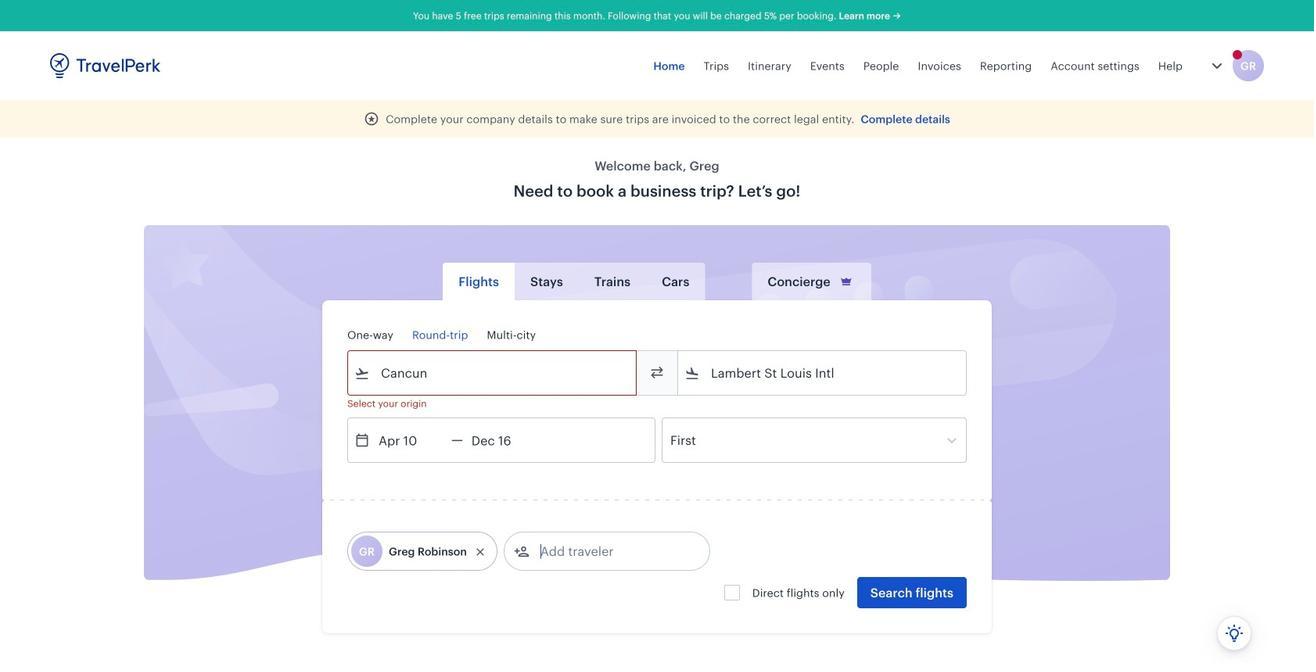 Task type: vqa. For each thing, say whether or not it's contained in the screenshot.
Depart TEXT BOX
yes



Task type: locate. For each thing, give the bounding box(es) containing it.
Return text field
[[463, 419, 545, 463]]

Add traveler search field
[[530, 539, 693, 564]]

From search field
[[370, 361, 616, 386]]



Task type: describe. For each thing, give the bounding box(es) containing it.
Depart text field
[[370, 419, 452, 463]]

To search field
[[700, 361, 946, 386]]



